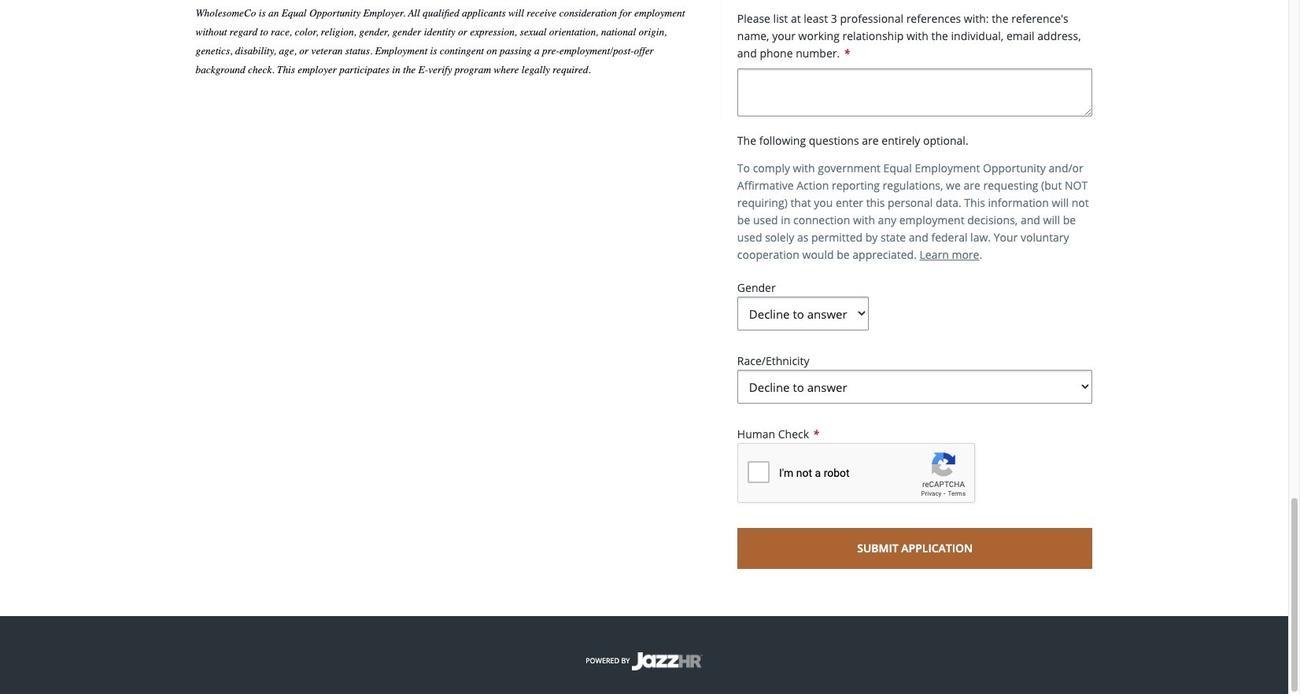 Task type: describe. For each thing, give the bounding box(es) containing it.
jazzhr image
[[632, 653, 703, 671]]



Task type: locate. For each thing, give the bounding box(es) containing it.
None text field
[[738, 68, 1093, 116]]



